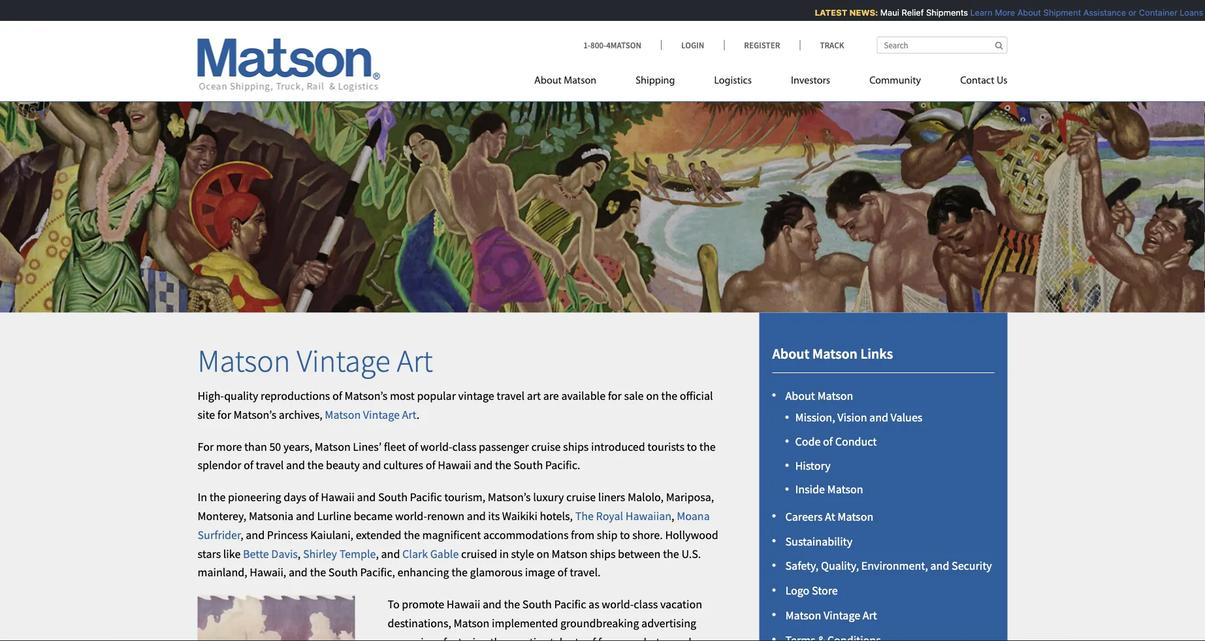 Task type: describe. For each thing, give the bounding box(es) containing it.
tourists
[[648, 439, 685, 454]]

matson left the links
[[813, 345, 858, 363]]

and left the its
[[467, 509, 486, 523]]

lurline
[[317, 509, 351, 523]]

south inside for more than 50 years, matson lines' fleet of world-class passenger cruise ships introduced tourists to the splendor of travel and the beauty and cultures of hawaii and the south pacific.
[[514, 458, 543, 473]]

store
[[812, 583, 838, 598]]

blue matson logo with ocean, shipping, truck, rail and logistics written beneath it. image
[[198, 39, 381, 92]]

4matson
[[607, 40, 642, 50]]

the inside in the pioneering days of hawaii and south pacific tourism, matson's luxury cruise liners malolo, mariposa, monterey, matsonia and lurline became world-renown and its waikiki hotels,
[[210, 490, 226, 504]]

values
[[891, 410, 923, 425]]

surfrider
[[198, 527, 241, 542]]

art inside about matson links section
[[863, 608, 878, 623]]

cruised in style on matson ships between the u.s. mainland, hawaii, and the south pacific, enhancing the glamorous image of travel.
[[198, 546, 701, 580]]

mission, vision and values
[[796, 410, 923, 425]]

implemented
[[492, 616, 558, 630]]

to promote hawaii and the south pacific as world-class vacation destinations, matson implemented groundbreaking advertising campaigns featuring the creative talents of famous photographe
[[388, 597, 710, 641]]

the up implemented
[[504, 597, 520, 612]]

introduced
[[591, 439, 645, 454]]

available
[[562, 388, 606, 403]]

cruise for liners
[[567, 490, 596, 504]]

mainland,
[[198, 565, 248, 580]]

vintage inside about matson links section
[[824, 608, 861, 623]]

the down years,
[[307, 458, 324, 473]]

at
[[825, 509, 836, 524]]

official
[[680, 388, 713, 403]]

to inside for more than 50 years, matson lines' fleet of world-class passenger cruise ships introduced tourists to the splendor of travel and the beauty and cultures of hawaii and the south pacific.
[[687, 439, 697, 454]]

sustainability
[[786, 534, 853, 548]]

the down passenger
[[495, 458, 511, 473]]

moana
[[677, 509, 710, 523]]

quality
[[224, 388, 258, 403]]

and down days
[[296, 509, 315, 523]]

davis
[[271, 546, 298, 561]]

matson inside cruised in style on matson ships between the u.s. mainland, hawaii, and the south pacific, enhancing the glamorous image of travel.
[[552, 546, 588, 561]]

1-800-4matson link
[[584, 40, 661, 50]]

lurline cruise ship greeted by outriggers is part of the matson vintage art collection. image
[[198, 595, 355, 641]]

of right fleet
[[408, 439, 418, 454]]

, inside , and princess kaiulani, extended the magnificent accommodations from ship to shore. hollywood stars like
[[241, 527, 244, 542]]

hawaii inside in the pioneering days of hawaii and south pacific tourism, matson's luxury cruise liners malolo, mariposa, monterey, matsonia and lurline became world-renown and its waikiki hotels,
[[321, 490, 355, 504]]

luxury
[[533, 490, 564, 504]]

world- inside for more than 50 years, matson lines' fleet of world-class passenger cruise ships introduced tourists to the splendor of travel and the beauty and cultures of hawaii and the south pacific.
[[421, 439, 453, 454]]

class inside for more than 50 years, matson lines' fleet of world-class passenger cruise ships introduced tourists to the splendor of travel and the beauty and cultures of hawaii and the south pacific.
[[453, 439, 477, 454]]

matson up vision
[[818, 388, 854, 403]]

featuring
[[444, 635, 488, 641]]

latest news: maui relief shipments learn more about shipment assistance or container loans >
[[810, 8, 1206, 17]]

the inside , and princess kaiulani, extended the magnificent accommodations from ship to shore. hollywood stars like
[[404, 527, 420, 542]]

mission,
[[796, 410, 836, 425]]

about matson inside section
[[786, 388, 854, 403]]

and down years,
[[286, 458, 305, 473]]

security
[[952, 558, 993, 573]]

travel inside high-quality reproductions of matson's most popular vintage travel art are available for sale on the official site for matson's archives,
[[497, 388, 525, 403]]

more
[[216, 439, 242, 454]]

hawaiian
[[626, 509, 672, 523]]

hotels,
[[540, 509, 573, 523]]

of down than
[[244, 458, 254, 473]]

matson up at
[[828, 482, 864, 497]]

beauty
[[326, 458, 360, 473]]

logo
[[786, 583, 810, 598]]

relief
[[897, 8, 919, 17]]

, left the shirley
[[298, 546, 301, 561]]

kaiulani,
[[310, 527, 354, 542]]

class inside to promote hawaii and the south pacific as world-class vacation destinations, matson implemented groundbreaking advertising campaigns featuring the creative talents of famous photographe
[[634, 597, 658, 612]]

matson inside to promote hawaii and the south pacific as world-class vacation destinations, matson implemented groundbreaking advertising campaigns featuring the creative talents of famous photographe
[[454, 616, 490, 630]]

talents
[[550, 635, 584, 641]]

0 vertical spatial vintage
[[297, 341, 391, 380]]

pacific inside in the pioneering days of hawaii and south pacific tourism, matson's luxury cruise liners malolo, mariposa, monterey, matsonia and lurline became world-renown and its waikiki hotels,
[[410, 490, 442, 504]]

pacific.
[[546, 458, 581, 473]]

1 vertical spatial vintage
[[363, 407, 400, 422]]

contact us link
[[941, 69, 1008, 96]]

matsonia
[[249, 509, 294, 523]]

0 vertical spatial matson vintage art
[[198, 341, 433, 380]]

community link
[[850, 69, 941, 96]]

code
[[796, 434, 821, 449]]

magnificent
[[423, 527, 481, 542]]

shore.
[[633, 527, 663, 542]]

login link
[[661, 40, 724, 50]]

shipment
[[1038, 8, 1076, 17]]

800-
[[591, 40, 607, 50]]

and left security
[[931, 558, 950, 573]]

and down passenger
[[474, 458, 493, 473]]

south inside in the pioneering days of hawaii and south pacific tourism, matson's luxury cruise liners malolo, mariposa, monterey, matsonia and lurline became world-renown and its waikiki hotels,
[[378, 490, 408, 504]]

and right vision
[[870, 410, 889, 425]]

the down gable in the bottom of the page
[[452, 565, 468, 580]]

stars
[[198, 546, 221, 561]]

travel.
[[570, 565, 601, 580]]

matson up quality
[[198, 341, 291, 380]]

learn
[[965, 8, 988, 17]]

50
[[270, 439, 281, 454]]

investors link
[[772, 69, 850, 96]]

like
[[223, 546, 241, 561]]

0 horizontal spatial for
[[218, 407, 231, 422]]

shipping link
[[616, 69, 695, 96]]

environment,
[[862, 558, 929, 573]]

pacific inside to promote hawaii and the south pacific as world-class vacation destinations, matson implemented groundbreaking advertising campaigns featuring the creative talents of famous photographe
[[555, 597, 587, 612]]

Search search field
[[877, 37, 1008, 54]]

register link
[[724, 40, 800, 50]]

0 vertical spatial about matson link
[[535, 69, 616, 96]]

inside matson link
[[796, 482, 864, 497]]

the left creative
[[490, 635, 507, 641]]

high-
[[198, 388, 224, 403]]

careers
[[786, 509, 823, 524]]

matson inside for more than 50 years, matson lines' fleet of world-class passenger cruise ships introduced tourists to the splendor of travel and the beauty and cultures of hawaii and the south pacific.
[[315, 439, 351, 454]]

.
[[417, 407, 420, 422]]

waikiki
[[502, 509, 538, 523]]

community
[[870, 75, 922, 86]]

matson vintage art .
[[325, 407, 420, 422]]

sustainability link
[[786, 534, 853, 548]]

1-800-4matson
[[584, 40, 642, 50]]

fleet
[[384, 439, 406, 454]]

tourism,
[[445, 490, 486, 504]]

mission, vision and values link
[[796, 410, 923, 425]]

of inside high-quality reproductions of matson's most popular vintage travel art are available for sale on the official site for matson's archives,
[[333, 388, 342, 403]]

learn more about shipment assistance or container loans > link
[[965, 8, 1206, 17]]

to inside , and princess kaiulani, extended the magnificent accommodations from ship to shore. hollywood stars like
[[620, 527, 630, 542]]

world- inside to promote hawaii and the south pacific as world-class vacation destinations, matson implemented groundbreaking advertising campaigns featuring the creative talents of famous photographe
[[602, 597, 634, 612]]

investors
[[791, 75, 831, 86]]

logo store link
[[786, 583, 838, 598]]

south inside to promote hawaii and the south pacific as world-class vacation destinations, matson implemented groundbreaking advertising campaigns featuring the creative talents of famous photographe
[[523, 597, 552, 612]]

shirley temple link
[[303, 546, 376, 561]]

cultures
[[384, 458, 424, 473]]

history link
[[796, 458, 831, 473]]

are
[[544, 388, 559, 403]]

the inside high-quality reproductions of matson's most popular vintage travel art are available for sale on the official site for matson's archives,
[[662, 388, 678, 403]]

1 vertical spatial about matson link
[[786, 388, 854, 403]]

and down the extended
[[381, 546, 400, 561]]

matson vintage art inside about matson links section
[[786, 608, 878, 623]]

hawaii inside for more than 50 years, matson lines' fleet of world-class passenger cruise ships introduced tourists to the splendor of travel and the beauty and cultures of hawaii and the south pacific.
[[438, 458, 472, 473]]

vision
[[838, 410, 868, 425]]

eugene's savage festival of the sea celebrates the ocean's bounty and is available from matson vintage art. image
[[0, 81, 1206, 313]]

us
[[997, 75, 1008, 86]]

0 horizontal spatial matson vintage art link
[[325, 407, 417, 422]]

moana surfrider
[[198, 509, 710, 542]]



Task type: vqa. For each thing, say whether or not it's contained in the screenshot.
advertising at the right bottom of the page
yes



Task type: locate. For each thing, give the bounding box(es) containing it.
2 horizontal spatial matson's
[[488, 490, 531, 504]]

south up became on the left
[[378, 490, 408, 504]]

pacific up renown
[[410, 490, 442, 504]]

about matson links section
[[743, 313, 1024, 641]]

careers at matson
[[786, 509, 874, 524]]

None search field
[[877, 37, 1008, 54]]

clark
[[403, 546, 428, 561]]

matson vintage art link up lines'
[[325, 407, 417, 422]]

of up the matson vintage art . at bottom
[[333, 388, 342, 403]]

news:
[[844, 8, 873, 17]]

1 vertical spatial world-
[[395, 509, 427, 523]]

the right the tourists
[[700, 439, 716, 454]]

world- up 'cultures'
[[421, 439, 453, 454]]

image
[[525, 565, 555, 580]]

u.s.
[[682, 546, 701, 561]]

became
[[354, 509, 393, 523]]

or
[[1124, 8, 1132, 17]]

and down davis
[[289, 565, 308, 580]]

links
[[861, 345, 894, 363]]

travel down the '50'
[[256, 458, 284, 473]]

1 horizontal spatial about matson link
[[786, 388, 854, 403]]

days
[[284, 490, 307, 504]]

of inside about matson links section
[[823, 434, 833, 449]]

1 vertical spatial art
[[402, 407, 417, 422]]

the right in
[[210, 490, 226, 504]]

matson vintage art link down store
[[786, 608, 878, 623]]

to right the ship
[[620, 527, 630, 542]]

1 vertical spatial hawaii
[[321, 490, 355, 504]]

1 vertical spatial cruise
[[567, 490, 596, 504]]

promote
[[402, 597, 445, 612]]

its
[[488, 509, 500, 523]]

1 horizontal spatial for
[[608, 388, 622, 403]]

ships down the ship
[[590, 546, 616, 561]]

clark gable link
[[403, 546, 459, 561]]

>
[[1201, 8, 1206, 17]]

travel
[[497, 388, 525, 403], [256, 458, 284, 473]]

as
[[589, 597, 600, 612]]

hawaii up tourism,
[[438, 458, 472, 473]]

0 vertical spatial art
[[397, 341, 433, 380]]

of right 'cultures'
[[426, 458, 436, 473]]

top menu navigation
[[535, 69, 1008, 96]]

, up like in the bottom of the page
[[241, 527, 244, 542]]

travel inside for more than 50 years, matson lines' fleet of world-class passenger cruise ships introduced tourists to the splendor of travel and the beauty and cultures of hawaii and the south pacific.
[[256, 458, 284, 473]]

and down lines'
[[362, 458, 381, 473]]

of right the image
[[558, 565, 568, 580]]

about inside top menu navigation
[[535, 75, 562, 86]]

contact us
[[961, 75, 1008, 86]]

0 horizontal spatial matson's
[[234, 407, 277, 422]]

art down safety, quality, environment, and security "link"
[[863, 608, 878, 623]]

world- inside in the pioneering days of hawaii and south pacific tourism, matson's luxury cruise liners malolo, mariposa, monterey, matsonia and lurline became world-renown and its waikiki hotels,
[[395, 509, 427, 523]]

princess
[[267, 527, 308, 542]]

cruise inside in the pioneering days of hawaii and south pacific tourism, matson's luxury cruise liners malolo, mariposa, monterey, matsonia and lurline became world-renown and its waikiki hotels,
[[567, 490, 596, 504]]

1 vertical spatial ships
[[590, 546, 616, 561]]

the up clark
[[404, 527, 420, 542]]

1 vertical spatial matson vintage art
[[786, 608, 878, 623]]

1 horizontal spatial ships
[[590, 546, 616, 561]]

1 horizontal spatial matson vintage art link
[[786, 608, 878, 623]]

vintage up reproductions
[[297, 341, 391, 380]]

enhancing
[[398, 565, 449, 580]]

high-quality reproductions of matson's most popular vintage travel art are available for sale on the official site for matson's archives,
[[198, 388, 713, 422]]

south down passenger
[[514, 458, 543, 473]]

matson up featuring
[[454, 616, 490, 630]]

of inside cruised in style on matson ships between the u.s. mainland, hawaii, and the south pacific, enhancing the glamorous image of travel.
[[558, 565, 568, 580]]

1 horizontal spatial class
[[634, 597, 658, 612]]

for more than 50 years, matson lines' fleet of world-class passenger cruise ships introduced tourists to the splendor of travel and the beauty and cultures of hawaii and the south pacific.
[[198, 439, 716, 473]]

in
[[198, 490, 207, 504]]

matson right at
[[838, 509, 874, 524]]

1 horizontal spatial on
[[646, 388, 659, 403]]

loans
[[1175, 8, 1198, 17]]

1 vertical spatial matson's
[[234, 407, 277, 422]]

matson's up the matson vintage art . at bottom
[[345, 388, 388, 403]]

search image
[[996, 41, 1003, 49]]

matson's up waikiki
[[488, 490, 531, 504]]

1 vertical spatial matson vintage art link
[[786, 608, 878, 623]]

register
[[745, 40, 781, 50]]

0 vertical spatial matson's
[[345, 388, 388, 403]]

shipments
[[921, 8, 963, 17]]

vacation
[[661, 597, 703, 612]]

, up the pacific,
[[376, 546, 379, 561]]

in
[[500, 546, 509, 561]]

extended
[[356, 527, 402, 542]]

0 vertical spatial about matson
[[535, 75, 597, 86]]

0 vertical spatial pacific
[[410, 490, 442, 504]]

about matson up "mission," in the right bottom of the page
[[786, 388, 854, 403]]

0 horizontal spatial about matson link
[[535, 69, 616, 96]]

between
[[618, 546, 661, 561]]

0 horizontal spatial cruise
[[532, 439, 561, 454]]

of right code
[[823, 434, 833, 449]]

1 vertical spatial about matson
[[786, 388, 854, 403]]

art down 'most'
[[402, 407, 417, 422]]

art up 'most'
[[397, 341, 433, 380]]

2 vertical spatial art
[[863, 608, 878, 623]]

reproductions
[[261, 388, 330, 403]]

and inside cruised in style on matson ships between the u.s. mainland, hawaii, and the south pacific, enhancing the glamorous image of travel.
[[289, 565, 308, 580]]

vintage down store
[[824, 608, 861, 623]]

in the pioneering days of hawaii and south pacific tourism, matson's luxury cruise liners malolo, mariposa, monterey, matsonia and lurline became world-renown and its waikiki hotels,
[[198, 490, 715, 523]]

matson up lines'
[[325, 407, 361, 422]]

0 horizontal spatial ships
[[563, 439, 589, 454]]

renown
[[427, 509, 465, 523]]

for right site
[[218, 407, 231, 422]]

matson down from
[[552, 546, 588, 561]]

the left "official"
[[662, 388, 678, 403]]

south down shirley temple link at the bottom of page
[[329, 565, 358, 580]]

of right days
[[309, 490, 319, 504]]

0 horizontal spatial class
[[453, 439, 477, 454]]

vintage down 'most'
[[363, 407, 400, 422]]

years,
[[284, 439, 313, 454]]

more
[[990, 8, 1010, 17]]

class left passenger
[[453, 439, 477, 454]]

liners
[[598, 490, 626, 504]]

site
[[198, 407, 215, 422]]

0 vertical spatial for
[[608, 388, 622, 403]]

class up advertising
[[634, 597, 658, 612]]

world- up the extended
[[395, 509, 427, 523]]

, left moana
[[672, 509, 675, 523]]

0 horizontal spatial pacific
[[410, 490, 442, 504]]

1 horizontal spatial matson vintage art
[[786, 608, 878, 623]]

for
[[198, 439, 214, 454]]

matson vintage art up reproductions
[[198, 341, 433, 380]]

hawaii,
[[250, 565, 286, 580]]

0 vertical spatial hawaii
[[438, 458, 472, 473]]

famous
[[598, 635, 635, 641]]

shipping
[[636, 75, 675, 86]]

hawaii up featuring
[[447, 597, 481, 612]]

for left sale
[[608, 388, 622, 403]]

of inside to promote hawaii and the south pacific as world-class vacation destinations, matson implemented groundbreaking advertising campaigns featuring the creative talents of famous photographe
[[586, 635, 596, 641]]

creative
[[509, 635, 548, 641]]

the
[[662, 388, 678, 403], [700, 439, 716, 454], [307, 458, 324, 473], [495, 458, 511, 473], [210, 490, 226, 504], [404, 527, 420, 542], [663, 546, 680, 561], [310, 565, 326, 580], [452, 565, 468, 580], [504, 597, 520, 612], [490, 635, 507, 641]]

matson's
[[345, 388, 388, 403], [234, 407, 277, 422], [488, 490, 531, 504]]

matson vintage art down store
[[786, 608, 878, 623]]

hawaii up lurline
[[321, 490, 355, 504]]

bette davis , shirley temple , and clark gable
[[243, 546, 459, 561]]

style
[[511, 546, 534, 561]]

matson down logo
[[786, 608, 822, 623]]

passenger
[[479, 439, 529, 454]]

travel left art
[[497, 388, 525, 403]]

quality,
[[821, 558, 859, 573]]

history
[[796, 458, 831, 473]]

and up became on the left
[[357, 490, 376, 504]]

south inside cruised in style on matson ships between the u.s. mainland, hawaii, and the south pacific, enhancing the glamorous image of travel.
[[329, 565, 358, 580]]

shirley
[[303, 546, 337, 561]]

and up bette
[[246, 527, 265, 542]]

monterey,
[[198, 509, 247, 523]]

1 vertical spatial to
[[620, 527, 630, 542]]

cruise for ships
[[532, 439, 561, 454]]

on right sale
[[646, 388, 659, 403]]

ships up pacific.
[[563, 439, 589, 454]]

of inside in the pioneering days of hawaii and south pacific tourism, matson's luxury cruise liners malolo, mariposa, monterey, matsonia and lurline became world-renown and its waikiki hotels,
[[309, 490, 319, 504]]

1 horizontal spatial to
[[687, 439, 697, 454]]

vintage
[[297, 341, 391, 380], [363, 407, 400, 422], [824, 608, 861, 623]]

0 horizontal spatial matson vintage art
[[198, 341, 433, 380]]

matson down 1-
[[564, 75, 597, 86]]

0 vertical spatial world-
[[421, 439, 453, 454]]

cruised
[[461, 546, 497, 561]]

1 horizontal spatial matson's
[[345, 388, 388, 403]]

hawaii
[[438, 458, 472, 473], [321, 490, 355, 504], [447, 597, 481, 612]]

cruise
[[532, 439, 561, 454], [567, 490, 596, 504]]

the royal hawaiian link
[[576, 509, 672, 523]]

0 vertical spatial class
[[453, 439, 477, 454]]

the left u.s.
[[663, 546, 680, 561]]

0 vertical spatial travel
[[497, 388, 525, 403]]

on inside high-quality reproductions of matson's most popular vintage travel art are available for sale on the official site for matson's archives,
[[646, 388, 659, 403]]

on inside cruised in style on matson ships between the u.s. mainland, hawaii, and the south pacific, enhancing the glamorous image of travel.
[[537, 546, 550, 561]]

0 horizontal spatial on
[[537, 546, 550, 561]]

1 vertical spatial on
[[537, 546, 550, 561]]

0 vertical spatial cruise
[[532, 439, 561, 454]]

matson inside top menu navigation
[[564, 75, 597, 86]]

safety, quality, environment, and security link
[[786, 558, 993, 573]]

hawaii inside to promote hawaii and the south pacific as world-class vacation destinations, matson implemented groundbreaking advertising campaigns featuring the creative talents of famous photographe
[[447, 597, 481, 612]]

1 vertical spatial pacific
[[555, 597, 587, 612]]

lines'
[[353, 439, 382, 454]]

accommodations
[[484, 527, 569, 542]]

campaigns
[[388, 635, 441, 641]]

and inside , and princess kaiulani, extended the magnificent accommodations from ship to shore. hollywood stars like
[[246, 527, 265, 542]]

about matson link down 1-
[[535, 69, 616, 96]]

0 horizontal spatial to
[[620, 527, 630, 542]]

matson up beauty
[[315, 439, 351, 454]]

1 horizontal spatial travel
[[497, 388, 525, 403]]

pacific,
[[360, 565, 395, 580]]

code of conduct link
[[796, 434, 877, 449]]

0 horizontal spatial about matson
[[535, 75, 597, 86]]

about matson links
[[773, 345, 894, 363]]

about matson down 1-
[[535, 75, 597, 86]]

bette
[[243, 546, 269, 561]]

2 vertical spatial vintage
[[824, 608, 861, 623]]

pacific left as
[[555, 597, 587, 612]]

and inside to promote hawaii and the south pacific as world-class vacation destinations, matson implemented groundbreaking advertising campaigns featuring the creative talents of famous photographe
[[483, 597, 502, 612]]

conduct
[[836, 434, 877, 449]]

0 vertical spatial ships
[[563, 439, 589, 454]]

2 vertical spatial world-
[[602, 597, 634, 612]]

1 horizontal spatial cruise
[[567, 490, 596, 504]]

world- right as
[[602, 597, 634, 612]]

0 vertical spatial on
[[646, 388, 659, 403]]

ships inside cruised in style on matson ships between the u.s. mainland, hawaii, and the south pacific, enhancing the glamorous image of travel.
[[590, 546, 616, 561]]

ship
[[597, 527, 618, 542]]

the royal hawaiian ,
[[576, 509, 677, 523]]

and down glamorous
[[483, 597, 502, 612]]

mariposa,
[[666, 490, 715, 504]]

south up implemented
[[523, 597, 552, 612]]

the down the shirley
[[310, 565, 326, 580]]

2 vertical spatial hawaii
[[447, 597, 481, 612]]

the
[[576, 509, 594, 523]]

code of conduct
[[796, 434, 877, 449]]

matson's inside in the pioneering days of hawaii and south pacific tourism, matson's luxury cruise liners malolo, mariposa, monterey, matsonia and lurline became world-renown and its waikiki hotels,
[[488, 490, 531, 504]]

vintage
[[458, 388, 495, 403]]

cruise up the
[[567, 490, 596, 504]]

cruise up pacific.
[[532, 439, 561, 454]]

1 vertical spatial for
[[218, 407, 231, 422]]

about matson link up "mission," in the right bottom of the page
[[786, 388, 854, 403]]

of down groundbreaking
[[586, 635, 596, 641]]

1 vertical spatial class
[[634, 597, 658, 612]]

about matson inside top menu navigation
[[535, 75, 597, 86]]

cruise inside for more than 50 years, matson lines' fleet of world-class passenger cruise ships introduced tourists to the splendor of travel and the beauty and cultures of hawaii and the south pacific.
[[532, 439, 561, 454]]

logistics
[[715, 75, 752, 86]]

world-
[[421, 439, 453, 454], [395, 509, 427, 523], [602, 597, 634, 612]]

0 vertical spatial to
[[687, 439, 697, 454]]

1 vertical spatial travel
[[256, 458, 284, 473]]

logistics link
[[695, 69, 772, 96]]

ships inside for more than 50 years, matson lines' fleet of world-class passenger cruise ships introduced tourists to the splendor of travel and the beauty and cultures of hawaii and the south pacific.
[[563, 439, 589, 454]]

to right the tourists
[[687, 439, 697, 454]]

0 horizontal spatial travel
[[256, 458, 284, 473]]

1 horizontal spatial about matson
[[786, 388, 854, 403]]

2 vertical spatial matson's
[[488, 490, 531, 504]]

1 horizontal spatial pacific
[[555, 597, 587, 612]]

on up the image
[[537, 546, 550, 561]]

0 vertical spatial matson vintage art link
[[325, 407, 417, 422]]

matson's down quality
[[234, 407, 277, 422]]

matson
[[564, 75, 597, 86], [198, 341, 291, 380], [813, 345, 858, 363], [818, 388, 854, 403], [325, 407, 361, 422], [315, 439, 351, 454], [828, 482, 864, 497], [838, 509, 874, 524], [552, 546, 588, 561], [786, 608, 822, 623], [454, 616, 490, 630]]

malolo,
[[628, 490, 664, 504]]



